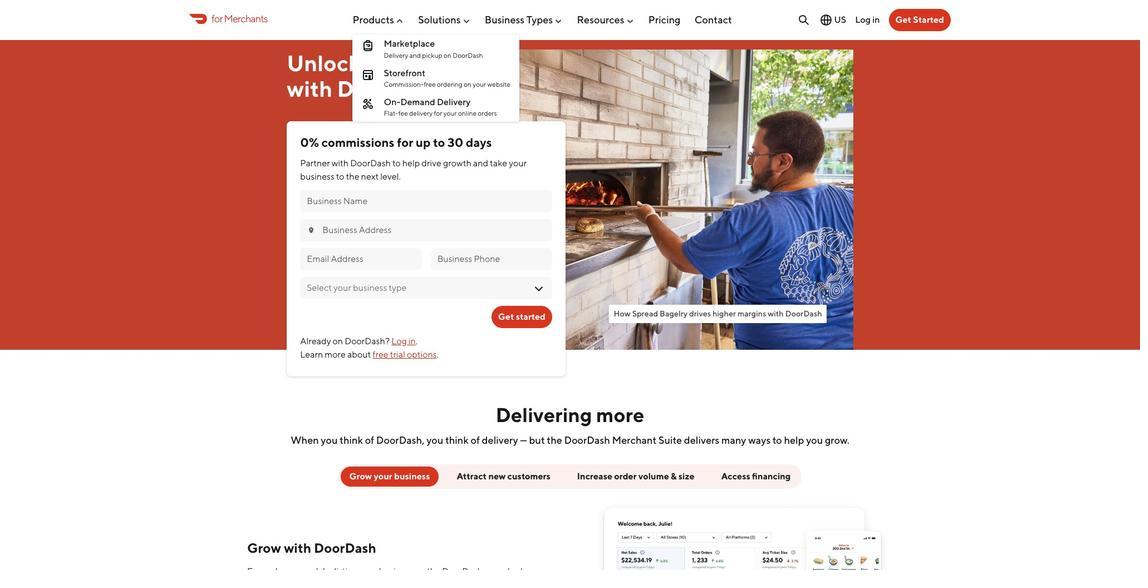 Task type: locate. For each thing, give the bounding box(es) containing it.
1 horizontal spatial business
[[394, 472, 430, 482]]

of left doordash,
[[365, 435, 374, 447]]

days
[[466, 136, 492, 150]]

log in link right us
[[856, 14, 880, 25]]

and inside marketplace delivery and pickup on doordash
[[410, 51, 421, 59]]

business
[[300, 171, 335, 182], [394, 472, 430, 482]]

ordering
[[437, 80, 463, 89]]

with inside unlock more profits with doordash
[[287, 76, 333, 102]]

drive
[[422, 158, 442, 169]]

get started button
[[889, 9, 951, 31]]

think
[[340, 435, 363, 447], [446, 435, 469, 447]]

up
[[416, 136, 431, 150]]

think right when
[[340, 435, 363, 447]]

the right but
[[547, 435, 562, 447]]

your down doordash,
[[374, 472, 393, 482]]

the inside partner with doordash to help drive growth and take your business to the next level.
[[346, 171, 360, 182]]

2 horizontal spatial you
[[807, 435, 823, 447]]

0 horizontal spatial delivery
[[409, 109, 433, 118]]

the left next in the top left of the page
[[346, 171, 360, 182]]

0 horizontal spatial for
[[212, 13, 223, 25]]

1 horizontal spatial help
[[784, 435, 805, 447]]

demand
[[401, 97, 435, 107]]

for left 'merchants'
[[212, 13, 223, 25]]

free
[[424, 80, 436, 89], [373, 350, 389, 360]]

for left up
[[397, 136, 413, 150]]

1 horizontal spatial grow
[[350, 472, 372, 482]]

on right already
[[333, 336, 343, 347]]

1 horizontal spatial you
[[427, 435, 444, 447]]

0 vertical spatial log
[[856, 14, 871, 25]]

business types link
[[485, 9, 563, 30]]

free inside already on doordash? log in . learn more about free trial options .
[[373, 350, 389, 360]]

contact link
[[695, 9, 732, 30]]

0 horizontal spatial log in link
[[392, 336, 416, 347]]

1 horizontal spatial log
[[856, 14, 871, 25]]

your left website
[[473, 80, 486, 89]]

of up attract
[[471, 435, 480, 447]]

delivery inside on-demand delivery flat-fee delivery for your online orders
[[437, 97, 471, 107]]

1 vertical spatial more
[[325, 350, 346, 360]]

on-
[[384, 97, 401, 107]]

0 vertical spatial and
[[410, 51, 421, 59]]

you right doordash,
[[427, 435, 444, 447]]

pricing link
[[649, 9, 681, 30]]

1 horizontal spatial more
[[365, 50, 419, 76]]

get left started
[[896, 14, 912, 25]]

1 horizontal spatial and
[[473, 158, 488, 169]]

business types
[[485, 14, 553, 25]]

business down partner
[[300, 171, 335, 182]]

help left drive
[[403, 158, 420, 169]]

1 horizontal spatial delivery
[[437, 97, 471, 107]]

delivery left "—" at the bottom
[[482, 435, 518, 447]]

1 vertical spatial log in link
[[392, 336, 416, 347]]

1 vertical spatial and
[[473, 158, 488, 169]]

1 vertical spatial in
[[409, 336, 416, 347]]

free left ordering
[[424, 80, 436, 89]]

1 vertical spatial .
[[437, 350, 439, 360]]

0 vertical spatial delivery
[[409, 109, 433, 118]]

0 horizontal spatial free
[[373, 350, 389, 360]]

1 vertical spatial the
[[547, 435, 562, 447]]

0 horizontal spatial in
[[409, 336, 416, 347]]

0 horizontal spatial more
[[325, 350, 346, 360]]

1 horizontal spatial on
[[444, 51, 452, 59]]

delivers
[[684, 435, 720, 447]]

grow inside chevron right tab panel
[[247, 541, 281, 556]]

merchants
[[224, 13, 268, 25]]

0 horizontal spatial on
[[333, 336, 343, 347]]

1 vertical spatial free
[[373, 350, 389, 360]]

0 vertical spatial grow
[[350, 472, 372, 482]]

0 horizontal spatial grow
[[247, 541, 281, 556]]

delivery down demand
[[409, 109, 433, 118]]

online
[[458, 109, 477, 118]]

1 vertical spatial log
[[392, 336, 407, 347]]

more
[[365, 50, 419, 76], [325, 350, 346, 360], [597, 403, 645, 427]]

3 you from the left
[[807, 435, 823, 447]]

and down marketplace
[[410, 51, 421, 59]]

storefront commission-free ordering on your website
[[384, 68, 511, 89]]

customers
[[508, 472, 551, 482]]

in up free trial options link
[[409, 336, 416, 347]]

increase order volume & size button
[[569, 467, 704, 487]]

merchant line image
[[362, 68, 375, 82]]

how spread bagelry drives higher margins with doordash
[[614, 309, 822, 319]]

1 horizontal spatial free
[[424, 80, 436, 89]]

free inside storefront commission-free ordering on your website
[[424, 80, 436, 89]]

1 vertical spatial grow
[[247, 541, 281, 556]]

and
[[410, 51, 421, 59], [473, 158, 488, 169]]

more inside unlock more profits with doordash
[[365, 50, 419, 76]]

you
[[321, 435, 338, 447], [427, 435, 444, 447], [807, 435, 823, 447]]

1 horizontal spatial the
[[547, 435, 562, 447]]

your inside storefront commission-free ordering on your website
[[473, 80, 486, 89]]

1 horizontal spatial log in link
[[856, 14, 880, 25]]

0 vertical spatial get
[[896, 14, 912, 25]]

2 vertical spatial more
[[597, 403, 645, 427]]

website
[[488, 80, 511, 89]]

0 vertical spatial free
[[424, 80, 436, 89]]

on inside marketplace delivery and pickup on doordash
[[444, 51, 452, 59]]

1 horizontal spatial delivery
[[482, 435, 518, 447]]

help
[[403, 158, 420, 169], [784, 435, 805, 447]]

you right when
[[321, 435, 338, 447]]

flat-
[[384, 109, 399, 118]]

help inside partner with doordash to help drive growth and take your business to the next level.
[[403, 158, 420, 169]]

log in link up free trial options link
[[392, 336, 416, 347]]

1 horizontal spatial think
[[446, 435, 469, 447]]

business down doordash,
[[394, 472, 430, 482]]

volume
[[639, 472, 669, 482]]

on
[[444, 51, 452, 59], [464, 80, 472, 89], [333, 336, 343, 347]]

to left next in the top left of the page
[[336, 171, 345, 182]]

delivery
[[384, 51, 408, 59], [437, 97, 471, 107]]

help right ways
[[784, 435, 805, 447]]

grow
[[350, 472, 372, 482], [247, 541, 281, 556]]

you left grow.
[[807, 435, 823, 447]]

free left trial
[[373, 350, 389, 360]]

1 horizontal spatial of
[[471, 435, 480, 447]]

1 vertical spatial for
[[434, 109, 442, 118]]

in
[[873, 14, 880, 25], [409, 336, 416, 347]]

0 vertical spatial .
[[416, 336, 418, 347]]

2 vertical spatial for
[[397, 136, 413, 150]]

merchant
[[612, 435, 657, 447]]

0 vertical spatial help
[[403, 158, 420, 169]]

. right trial
[[437, 350, 439, 360]]

0 vertical spatial delivery
[[384, 51, 408, 59]]

0 vertical spatial more
[[365, 50, 419, 76]]

0 horizontal spatial help
[[403, 158, 420, 169]]

your left online
[[444, 109, 457, 118]]

many
[[722, 435, 747, 447]]

log in
[[856, 14, 880, 25]]

log
[[856, 14, 871, 25], [392, 336, 407, 347]]

size
[[679, 472, 695, 482]]

ways
[[749, 435, 771, 447]]

delivery down marketplace
[[384, 51, 408, 59]]

. up options on the bottom of the page
[[416, 336, 418, 347]]

0 vertical spatial business
[[300, 171, 335, 182]]

and inside partner with doordash to help drive growth and take your business to the next level.
[[473, 158, 488, 169]]

profits
[[423, 50, 492, 76]]

pickup
[[422, 51, 443, 59]]

.
[[416, 336, 418, 347], [437, 350, 439, 360]]

your right take
[[509, 158, 527, 169]]

to right ways
[[773, 435, 782, 447]]

1 vertical spatial get
[[498, 312, 514, 322]]

for merchants
[[212, 13, 268, 25]]

vehicle bike line image
[[362, 97, 375, 111]]

think up attract
[[446, 435, 469, 447]]

doordash
[[453, 51, 483, 59], [337, 76, 441, 102], [350, 158, 391, 169], [786, 309, 822, 319], [564, 435, 610, 447], [314, 541, 376, 556]]

access
[[722, 472, 751, 482]]

resources link
[[577, 9, 635, 30]]

more inside already on doordash? log in . learn more about free trial options .
[[325, 350, 346, 360]]

0 horizontal spatial think
[[340, 435, 363, 447]]

and left take
[[473, 158, 488, 169]]

next
[[361, 171, 379, 182]]

order
[[615, 472, 637, 482]]

chevron right tab panel
[[229, 498, 911, 571]]

already
[[300, 336, 331, 347]]

Business Address text field
[[323, 224, 546, 237]]

1 horizontal spatial in
[[873, 14, 880, 25]]

1 of from the left
[[365, 435, 374, 447]]

more right the learn
[[325, 350, 346, 360]]

for down demand
[[434, 109, 442, 118]]

Email Address email field
[[307, 253, 415, 266]]

0 horizontal spatial you
[[321, 435, 338, 447]]

solutions link
[[418, 9, 471, 30]]

0 horizontal spatial the
[[346, 171, 360, 182]]

with inside chevron right tab panel
[[284, 541, 311, 556]]

2 horizontal spatial on
[[464, 80, 472, 89]]

grow for grow your business
[[350, 472, 372, 482]]

grow with doordash
[[247, 541, 376, 556]]

1 vertical spatial business
[[394, 472, 430, 482]]

grow your business
[[350, 472, 430, 482]]

your inside on-demand delivery flat-fee delivery for your online orders
[[444, 109, 457, 118]]

started
[[516, 312, 546, 322]]

0 horizontal spatial and
[[410, 51, 421, 59]]

access financing
[[722, 472, 791, 482]]

1 vertical spatial delivery
[[437, 97, 471, 107]]

delivering
[[496, 403, 592, 427]]

orders
[[478, 109, 497, 118]]

grow inside button
[[350, 472, 372, 482]]

0 horizontal spatial get
[[498, 312, 514, 322]]

log up trial
[[392, 336, 407, 347]]

1 vertical spatial help
[[784, 435, 805, 447]]

fee
[[399, 109, 408, 118]]

growth
[[443, 158, 472, 169]]

doordash inside chevron right tab panel
[[314, 541, 376, 556]]

0 horizontal spatial business
[[300, 171, 335, 182]]

2 of from the left
[[471, 435, 480, 447]]

to right up
[[433, 136, 445, 150]]

log right us
[[856, 14, 871, 25]]

doordash inside partner with doordash to help drive growth and take your business to the next level.
[[350, 158, 391, 169]]

marketplace delivery and pickup on doordash
[[384, 39, 483, 59]]

1 horizontal spatial get
[[896, 14, 912, 25]]

more up commission-
[[365, 50, 419, 76]]

0 horizontal spatial of
[[365, 435, 374, 447]]

2 horizontal spatial more
[[597, 403, 645, 427]]

log in link
[[856, 14, 880, 25], [392, 336, 416, 347]]

drives
[[690, 309, 711, 319]]

0 vertical spatial on
[[444, 51, 452, 59]]

0 horizontal spatial delivery
[[384, 51, 408, 59]]

0 horizontal spatial log
[[392, 336, 407, 347]]

2 vertical spatial on
[[333, 336, 343, 347]]

Business Phone text field
[[438, 253, 546, 266]]

0 vertical spatial the
[[346, 171, 360, 182]]

on inside storefront commission-free ordering on your website
[[464, 80, 472, 89]]

on right pickup
[[444, 51, 452, 59]]

delivery up online
[[437, 97, 471, 107]]

grow with doordash tab list
[[229, 465, 911, 571]]

0 vertical spatial log in link
[[856, 14, 880, 25]]

2 horizontal spatial for
[[434, 109, 442, 118]]

1 vertical spatial on
[[464, 80, 472, 89]]

on right ordering
[[464, 80, 472, 89]]

get left started at the left of page
[[498, 312, 514, 322]]

more up merchant
[[597, 403, 645, 427]]

in right us
[[873, 14, 880, 25]]



Task type: describe. For each thing, give the bounding box(es) containing it.
1 vertical spatial delivery
[[482, 435, 518, 447]]

get started
[[896, 14, 945, 25]]

—
[[520, 435, 527, 447]]

get for get started
[[498, 312, 514, 322]]

0 vertical spatial in
[[873, 14, 880, 25]]

on inside already on doordash? log in . learn more about free trial options .
[[333, 336, 343, 347]]

increase order volume & size
[[577, 472, 695, 482]]

unlock more profits with doordash
[[287, 50, 492, 102]]

get for get started
[[896, 14, 912, 25]]

2 think from the left
[[446, 435, 469, 447]]

grow your business button
[[341, 467, 439, 487]]

1 think from the left
[[340, 435, 363, 447]]

how
[[614, 309, 631, 319]]

attract new customers button
[[448, 467, 560, 487]]

spread
[[633, 309, 658, 319]]

contact
[[695, 14, 732, 25]]

started
[[914, 14, 945, 25]]

about
[[348, 350, 371, 360]]

us
[[835, 14, 847, 25]]

0%
[[300, 136, 319, 150]]

delivery inside on-demand delivery flat-fee delivery for your online orders
[[409, 109, 433, 118]]

when
[[291, 435, 319, 447]]

delivering more
[[496, 403, 645, 427]]

doordash inside unlock more profits with doordash
[[337, 76, 441, 102]]

business inside button
[[394, 472, 430, 482]]

suite
[[659, 435, 682, 447]]

already on doordash? log in . learn more about free trial options .
[[300, 336, 439, 360]]

1 horizontal spatial .
[[437, 350, 439, 360]]

partner with doordash to help drive growth and take your business to the next level.
[[300, 158, 527, 182]]

order hotbag line image
[[362, 39, 375, 53]]

access financing button
[[713, 467, 800, 487]]

in inside already on doordash? log in . learn more about free trial options .
[[409, 336, 416, 347]]

to up level.
[[393, 158, 401, 169]]

on for storefront
[[464, 80, 472, 89]]

grow for grow with doordash
[[247, 541, 281, 556]]

on-demand delivery flat-fee delivery for your online orders
[[384, 97, 497, 118]]

margins
[[738, 309, 767, 319]]

1 horizontal spatial for
[[397, 136, 413, 150]]

0% commissions for up to 30 days
[[300, 136, 492, 150]]

grow.
[[825, 435, 850, 447]]

financing
[[753, 472, 791, 482]]

business inside partner with doordash to help drive growth and take your business to the next level.
[[300, 171, 335, 182]]

Business Name text field
[[307, 195, 546, 208]]

more for unlock
[[365, 50, 419, 76]]

types
[[527, 14, 553, 25]]

get started
[[498, 312, 546, 322]]

2 you from the left
[[427, 435, 444, 447]]

commission-
[[384, 80, 424, 89]]

products link
[[353, 9, 404, 30]]

increase
[[577, 472, 613, 482]]

resources
[[577, 14, 625, 25]]

storefront
[[384, 68, 426, 78]]

partner
[[300, 158, 330, 169]]

options
[[407, 350, 437, 360]]

with inside partner with doordash to help drive growth and take your business to the next level.
[[332, 158, 349, 169]]

your inside button
[[374, 472, 393, 482]]

higher
[[713, 309, 736, 319]]

location pin image
[[307, 226, 316, 235]]

doordash,
[[376, 435, 425, 447]]

unlock
[[287, 50, 361, 76]]

level.
[[381, 171, 401, 182]]

trial
[[390, 350, 405, 360]]

log inside already on doordash? log in . learn more about free trial options .
[[392, 336, 407, 347]]

products
[[353, 14, 394, 25]]

commissions
[[322, 136, 395, 150]]

bagelry
[[660, 309, 688, 319]]

free trial options link
[[373, 350, 437, 360]]

0 horizontal spatial .
[[416, 336, 418, 347]]

attract
[[457, 472, 487, 482]]

when you think of doordash, you think of delivery — but the doordash merchant suite delivers many ways to help you grow.
[[291, 435, 850, 447]]

how spread bagelry drives higher margins with doordash link
[[610, 305, 827, 323]]

insights you can use image
[[593, 498, 893, 571]]

0 vertical spatial for
[[212, 13, 223, 25]]

doordash inside marketplace delivery and pickup on doordash
[[453, 51, 483, 59]]

attract new customers
[[457, 472, 551, 482]]

more for delivering
[[597, 403, 645, 427]]

spread bagelry image
[[517, 49, 854, 350]]

for merchants link
[[189, 11, 268, 26]]

solutions
[[418, 14, 461, 25]]

on for marketplace
[[444, 51, 452, 59]]

doordash?
[[345, 336, 390, 347]]

30
[[448, 136, 464, 150]]

your inside partner with doordash to help drive growth and take your business to the next level.
[[509, 158, 527, 169]]

1 you from the left
[[321, 435, 338, 447]]

marketplace
[[384, 39, 435, 49]]

take
[[490, 158, 508, 169]]

for inside on-demand delivery flat-fee delivery for your online orders
[[434, 109, 442, 118]]

&
[[671, 472, 677, 482]]

delivery inside marketplace delivery and pickup on doordash
[[384, 51, 408, 59]]

globe line image
[[820, 13, 833, 27]]

pricing
[[649, 14, 681, 25]]

new
[[489, 472, 506, 482]]

get started button
[[492, 306, 553, 328]]

business
[[485, 14, 525, 25]]

learn
[[300, 350, 323, 360]]

but
[[529, 435, 545, 447]]



Task type: vqa. For each thing, say whether or not it's contained in the screenshot.
the bottom 'in'
no



